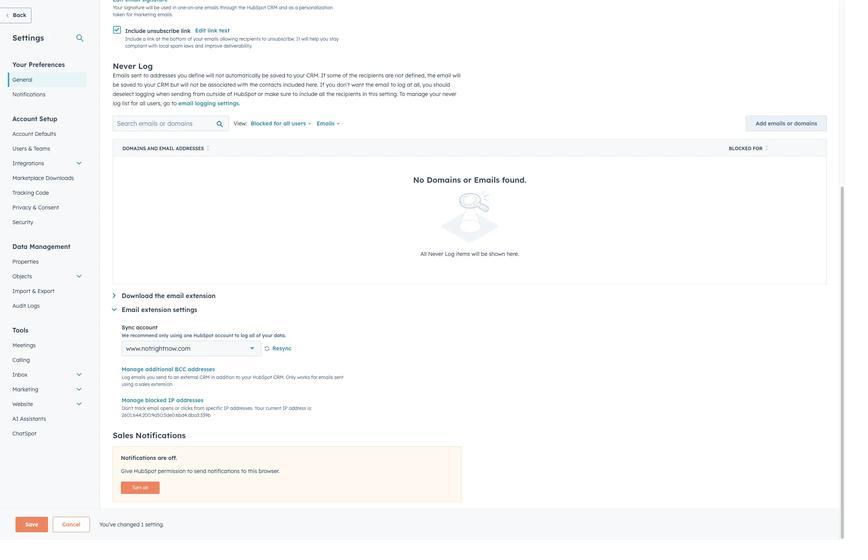 Task type: vqa. For each thing, say whether or not it's contained in the screenshot.
& corresponding to Export
yes



Task type: locate. For each thing, give the bounding box(es) containing it.
sent inside manage additional bcc addresses log emails you send to an external crm in addition to your hubspot crm. only works for emails sent using a sales extension.
[[334, 375, 344, 381]]

hubspot right through at the left of the page
[[247, 5, 266, 10]]

0 vertical spatial a
[[295, 5, 298, 10]]

or inside manage blocked ip addresses don't track email opens or clicks from specific ip addresses. your current ip address is: 2601:644:200:9a50:5de0:6bd4:dba3:339b
[[175, 406, 180, 412]]

all left the users
[[284, 120, 290, 127]]

0 horizontal spatial domains
[[123, 146, 146, 152]]

hubspot left only
[[253, 375, 272, 381]]

in down want
[[363, 91, 367, 98]]

1 vertical spatial recipients
[[359, 72, 384, 79]]

0 vertical spatial account
[[136, 325, 158, 332]]

crm up the when
[[157, 82, 169, 89]]

sent right the works
[[334, 375, 344, 381]]

a inside edit link text include a link at the bottom of your emails allowing recipients to unsubscribe. it will help you stay compliant with local spam laws and improve deliverability.
[[143, 36, 146, 42]]

1 vertical spatial in
[[363, 91, 367, 98]]

crm
[[268, 5, 278, 10], [157, 82, 169, 89], [200, 375, 210, 381]]

link left text on the left
[[208, 27, 218, 34]]

with down automatically on the left of page
[[238, 82, 248, 89]]

one inside the your signature will be used in one-on-one emails through the hubspot crm and as a personalization token for marketing emails.
[[195, 5, 203, 10]]

0 horizontal spatial one
[[184, 333, 192, 339]]

0 horizontal spatial setting.
[[145, 522, 164, 529]]

tools
[[12, 327, 28, 335]]

your inside the your signature will be used in one-on-one emails through the hubspot crm and as a personalization token for marketing emails.
[[113, 5, 123, 10]]

0 horizontal spatial at
[[156, 36, 161, 42]]

press to sort. image
[[207, 146, 210, 151], [766, 146, 769, 151]]

link
[[208, 27, 218, 34], [181, 28, 191, 35], [147, 36, 155, 42]]

general link
[[8, 73, 87, 87]]

1 horizontal spatial send
[[194, 469, 206, 476]]

of inside edit link text include a link at the bottom of your emails allowing recipients to unsubscribe. it will help you stay compliant with local spam laws and improve deliverability.
[[188, 36, 192, 42]]

will inside the your signature will be used in one-on-one emails through the hubspot crm and as a personalization token for marketing emails.
[[146, 5, 153, 10]]

1 vertical spatial sent
[[334, 375, 344, 381]]

0 vertical spatial emails
[[113, 72, 130, 79]]

0 vertical spatial settings
[[218, 100, 239, 107]]

1 horizontal spatial never
[[428, 251, 444, 258]]

manage blocked ip addresses don't track email opens or clicks from specific ip addresses. your current ip address is: 2601:644:200:9a50:5de0:6bd4:dba3:339b
[[122, 398, 312, 419]]

blocked for blocked for
[[729, 146, 752, 152]]

browser.
[[259, 469, 280, 476]]

are left defined,
[[386, 72, 394, 79]]

sent down never log
[[131, 72, 142, 79]]

will right define
[[206, 72, 214, 79]]

are left off.
[[158, 455, 167, 462]]

and down search emails or domains search box
[[147, 146, 158, 152]]

0 vertical spatial in
[[173, 5, 177, 10]]

addresses inside manage additional bcc addresses log emails you send to an external crm in addition to your hubspot crm. only works for emails sent using a sales extension.
[[188, 367, 215, 374]]

a right as
[[295, 5, 298, 10]]

0 vertical spatial from
[[193, 91, 205, 98]]

2 include from the top
[[125, 36, 142, 42]]

1 vertical spatial setting.
[[145, 522, 164, 529]]

for down the signature at the left of the page
[[126, 12, 133, 17]]

your for your signature will be used in one-on-one emails through the hubspot crm and as a personalization token for marketing emails.
[[113, 5, 123, 10]]

contacts
[[259, 82, 282, 89]]

hubspot inside 'sync account we recommend only using one hubspot account to log all of your data.'
[[194, 333, 214, 339]]

this
[[369, 91, 378, 98], [248, 469, 257, 476]]

email logging settings link
[[178, 100, 239, 107]]

log
[[398, 82, 406, 89], [113, 100, 121, 107], [241, 333, 248, 339]]

emails down never log
[[113, 72, 130, 79]]

for inside the your signature will be used in one-on-one emails through the hubspot crm and as a personalization token for marketing emails.
[[126, 12, 133, 17]]

never
[[113, 61, 136, 71], [428, 251, 444, 258]]

defaults
[[35, 131, 56, 138]]

log
[[138, 61, 153, 71], [445, 251, 455, 258], [122, 375, 130, 381]]

or inside button
[[788, 120, 793, 127]]

be
[[154, 5, 160, 10], [262, 72, 269, 79], [113, 82, 119, 89], [200, 82, 207, 89], [481, 251, 488, 258]]

0 horizontal spatial log
[[113, 100, 121, 107]]

1 vertical spatial account
[[215, 333, 233, 339]]

0 horizontal spatial send
[[156, 375, 167, 381]]

link up bottom at the top of the page
[[181, 28, 191, 35]]

all left data.
[[249, 333, 255, 339]]

all
[[319, 91, 325, 98], [140, 100, 146, 107], [284, 120, 290, 127], [249, 333, 255, 339]]

1 horizontal spatial log
[[138, 61, 153, 71]]

extension
[[186, 293, 216, 300], [141, 306, 171, 314]]

if left don't on the left top
[[320, 82, 325, 89]]

0 horizontal spatial in
[[173, 5, 177, 10]]

1 horizontal spatial sent
[[334, 375, 344, 381]]

you
[[320, 36, 328, 42], [178, 72, 187, 79], [326, 82, 336, 89], [423, 82, 432, 89], [147, 375, 155, 381]]

to inside edit link text include a link at the bottom of your emails allowing recipients to unsubscribe. it will help you stay compliant with local spam laws and improve deliverability.
[[262, 36, 267, 42]]

emails inside button
[[769, 120, 786, 127]]

or
[[258, 91, 263, 98], [788, 120, 793, 127], [464, 175, 472, 185], [175, 406, 180, 412]]

your
[[193, 36, 203, 42], [294, 72, 305, 79], [144, 82, 156, 89], [430, 91, 441, 98], [262, 333, 273, 339], [242, 375, 252, 381]]

account defaults link
[[8, 127, 87, 142]]

1 vertical spatial blocked
[[729, 146, 752, 152]]

and inside the your signature will be used in one-on-one emails through the hubspot crm and as a personalization token for marketing emails.
[[279, 5, 288, 10]]

0 horizontal spatial sent
[[131, 72, 142, 79]]

0 horizontal spatial press to sort. image
[[207, 146, 210, 151]]

include inside edit link text include a link at the bottom of your emails allowing recipients to unsubscribe. it will help you stay compliant with local spam laws and improve deliverability.
[[125, 36, 142, 42]]

2 press to sort. image from the left
[[766, 146, 769, 151]]

1 include from the top
[[125, 28, 146, 35]]

0 horizontal spatial emails
[[113, 72, 130, 79]]

ip right current
[[283, 406, 288, 412]]

1 horizontal spatial at
[[407, 82, 413, 89]]

properties link
[[8, 255, 87, 270]]

email left addresses
[[159, 146, 175, 152]]

2 vertical spatial log
[[122, 375, 130, 381]]

addresses for bcc
[[188, 367, 215, 374]]

0 vertical spatial never
[[113, 61, 136, 71]]

privacy & consent link
[[8, 200, 87, 215]]

addresses
[[150, 72, 176, 79], [188, 367, 215, 374], [176, 398, 204, 405]]

2 horizontal spatial link
[[208, 27, 218, 34]]

press to sort. element right addresses
[[207, 146, 210, 152]]

resync button
[[264, 344, 292, 355]]

one up the www.notrightnow.com popup button
[[184, 333, 192, 339]]

emails right add
[[769, 120, 786, 127]]

all inside blocked for all users popup button
[[284, 120, 290, 127]]

addition
[[216, 375, 235, 381]]

external
[[181, 375, 198, 381]]

objects button
[[8, 270, 87, 284]]

emails inside emails sent to addresses you define will not automatically be saved to your crm. if some of the recipients are not defined, the email will be saved to your crm but will not be associated with the contacts included here. if you don't want the email to log at all, you should deselect logging when sending from outside of hubspot or make sure to include all the recipients in this setting. to manage your never log list for all users, go to
[[113, 72, 130, 79]]

1 vertical spatial are
[[158, 455, 167, 462]]

saved
[[270, 72, 285, 79], [121, 82, 136, 89]]

be inside the your signature will be used in one-on-one emails through the hubspot crm and as a personalization token for marketing emails.
[[154, 5, 160, 10]]

for right list
[[131, 100, 138, 107]]

1 horizontal spatial press to sort. element
[[766, 146, 769, 152]]

2 horizontal spatial crm
[[268, 5, 278, 10]]

sync account element
[[122, 341, 828, 358]]

integrations
[[12, 160, 44, 167]]

at inside emails sent to addresses you define will not automatically be saved to your crm. if some of the recipients are not defined, the email will be saved to your crm but will not be associated with the contacts included here. if you don't want the email to log at all, you should deselect logging when sending from outside of hubspot or make sure to include all the recipients in this setting. to manage your never log list for all users, go to
[[407, 82, 413, 89]]

you've changed 1 setting.
[[99, 522, 164, 529]]

manage up the don't
[[122, 398, 144, 405]]

notifications inside your preferences element
[[12, 91, 46, 98]]

email up should
[[437, 72, 451, 79]]

1 vertical spatial one
[[184, 333, 192, 339]]

in left 'one-'
[[173, 5, 177, 10]]

0 vertical spatial sent
[[131, 72, 142, 79]]

using inside 'sync account we recommend only using one hubspot account to log all of your data.'
[[170, 333, 182, 339]]

0 vertical spatial logging
[[136, 91, 155, 98]]

1 horizontal spatial using
[[170, 333, 182, 339]]

emails left through at the left of the page
[[205, 5, 219, 10]]

0 vertical spatial manage
[[122, 367, 144, 374]]

give hubspot permission to send notifications to this browser.
[[121, 469, 280, 476]]

addresses inside manage blocked ip addresses don't track email opens or clicks from specific ip addresses. your current ip address is: 2601:644:200:9a50:5de0:6bd4:dba3:339b
[[176, 398, 204, 405]]

download the email extension
[[122, 293, 216, 300]]

account up users
[[12, 131, 33, 138]]

1 press to sort. image from the left
[[207, 146, 210, 151]]

caret image
[[112, 309, 117, 312]]

email extension settings button
[[112, 306, 828, 314]]

press to sort. element
[[207, 146, 210, 152], [766, 146, 769, 152]]

email down download at the bottom left of the page
[[122, 306, 139, 314]]

emails left found.
[[474, 175, 500, 185]]

recipients
[[239, 36, 261, 42], [359, 72, 384, 79], [336, 91, 361, 98]]

your signature will be used in one-on-one emails through the hubspot crm and as a personalization token for marketing emails.
[[113, 5, 333, 17]]

the right through at the left of the page
[[239, 5, 246, 10]]

1 vertical spatial this
[[248, 469, 257, 476]]

0 horizontal spatial crm.
[[274, 375, 285, 381]]

the down "some" in the top left of the page
[[327, 91, 335, 98]]

using inside manage additional bcc addresses log emails you send to an external crm in addition to your hubspot crm. only works for emails sent using a sales extension.
[[122, 382, 134, 388]]

2 horizontal spatial your
[[255, 406, 265, 412]]

you right all, at the top
[[423, 82, 432, 89]]

for down add
[[753, 146, 763, 152]]

2 account from the top
[[12, 131, 33, 138]]

press to sort. image inside domains and email addresses button
[[207, 146, 210, 151]]

1 horizontal spatial crm
[[200, 375, 210, 381]]

be left shown
[[481, 251, 488, 258]]

0 vertical spatial extension
[[186, 293, 216, 300]]

log left list
[[113, 100, 121, 107]]

1 vertical spatial at
[[407, 82, 413, 89]]

email logging settings .
[[178, 100, 240, 107]]

you up sales
[[147, 375, 155, 381]]

hubspot inside the your signature will be used in one-on-one emails through the hubspot crm and as a personalization token for marketing emails.
[[247, 5, 266, 10]]

2 vertical spatial &
[[32, 288, 36, 295]]

will inside edit link text include a link at the bottom of your emails allowing recipients to unsubscribe. it will help you stay compliant with local spam laws and improve deliverability.
[[302, 36, 309, 42]]

0 vertical spatial and
[[279, 5, 288, 10]]

2 vertical spatial log
[[241, 333, 248, 339]]

crm inside the your signature will be used in one-on-one emails through the hubspot crm and as a personalization token for marketing emails.
[[268, 5, 278, 10]]

blocked inside button
[[729, 146, 752, 152]]

account up recommend
[[136, 325, 158, 332]]

emails up sales
[[131, 375, 146, 381]]

1 vertical spatial a
[[143, 36, 146, 42]]

for left the users
[[274, 120, 282, 127]]

for inside emails sent to addresses you define will not automatically be saved to your crm. if some of the recipients are not defined, the email will be saved to your crm but will not be associated with the contacts included here. if you don't want the email to log at all, you should deselect logging when sending from outside of hubspot or make sure to include all the recipients in this setting. to manage your never log list for all users, go to
[[131, 100, 138, 107]]

1 horizontal spatial logging
[[195, 100, 216, 107]]

in left addition
[[211, 375, 215, 381]]

should
[[434, 82, 450, 89]]

manage inside manage additional bcc addresses log emails you send to an external crm in addition to your hubspot crm. only works for emails sent using a sales extension.
[[122, 367, 144, 374]]

press to sort. image right blocked for
[[766, 146, 769, 151]]

1 manage from the top
[[122, 367, 144, 374]]

this inside emails sent to addresses you define will not automatically be saved to your crm. if some of the recipients are not defined, the email will be saved to your crm but will not be associated with the contacts included here. if you don't want the email to log at all, you should deselect logging when sending from outside of hubspot or make sure to include all the recipients in this setting. to manage your never log list for all users, go to
[[369, 91, 378, 98]]

crm left as
[[268, 5, 278, 10]]

used
[[161, 5, 171, 10]]

add
[[756, 120, 767, 127]]

automatically
[[226, 72, 261, 79]]

2 press to sort. element from the left
[[766, 146, 769, 152]]

press to sort. image for blocked for
[[766, 146, 769, 151]]

never down compliant
[[113, 61, 136, 71]]

crm right external at the left bottom of the page
[[200, 375, 210, 381]]

press to sort. image for domains and email addresses
[[207, 146, 210, 151]]

0 vertical spatial include
[[125, 28, 146, 35]]

0 horizontal spatial crm
[[157, 82, 169, 89]]

setting. inside emails sent to addresses you define will not automatically be saved to your crm. if some of the recipients are not defined, the email will be saved to your crm but will not be associated with the contacts included here. if you don't want the email to log at all, you should deselect logging when sending from outside of hubspot or make sure to include all the recipients in this setting. to manage your never log list for all users, go to
[[379, 91, 398, 98]]

a inside manage additional bcc addresses log emails you send to an external crm in addition to your hubspot crm. only works for emails sent using a sales extension.
[[135, 382, 138, 388]]

this left to
[[369, 91, 378, 98]]

0 vertical spatial saved
[[270, 72, 285, 79]]

marketplace downloads link
[[8, 171, 87, 186]]

1 vertical spatial logging
[[195, 100, 216, 107]]

crm.
[[307, 72, 320, 79], [274, 375, 285, 381]]

account setup element
[[8, 115, 87, 230]]

1 vertical spatial crm.
[[274, 375, 285, 381]]

be down define
[[200, 82, 207, 89]]

2 horizontal spatial ip
[[283, 406, 288, 412]]

extension down download the email extension
[[141, 306, 171, 314]]

log inside manage additional bcc addresses log emails you send to an external crm in addition to your hubspot crm. only works for emails sent using a sales extension.
[[122, 375, 130, 381]]

will up marketing
[[146, 5, 153, 10]]

when
[[156, 91, 170, 98]]

& inside privacy & consent link
[[33, 204, 37, 211]]

emails right the works
[[319, 375, 333, 381]]

you up but
[[178, 72, 187, 79]]

extension.
[[151, 382, 173, 388]]

press to sort. image inside blocked for button
[[766, 146, 769, 151]]

.
[[239, 100, 240, 107]]

you right help
[[320, 36, 328, 42]]

1 vertical spatial saved
[[121, 82, 136, 89]]

hubspot inside manage additional bcc addresses log emails you send to an external crm in addition to your hubspot crm. only works for emails sent using a sales extension.
[[253, 375, 272, 381]]

1 horizontal spatial in
[[211, 375, 215, 381]]

& right users
[[28, 145, 32, 152]]

0 vertical spatial this
[[369, 91, 378, 98]]

not left defined,
[[395, 72, 404, 79]]

your left data.
[[262, 333, 273, 339]]

sent
[[131, 72, 142, 79], [334, 375, 344, 381]]

& left export
[[32, 288, 36, 295]]

your down edit
[[193, 36, 203, 42]]

if
[[321, 72, 326, 79], [320, 82, 325, 89]]

& inside the "users & teams" link
[[28, 145, 32, 152]]

will right but
[[181, 82, 189, 89]]

1
[[141, 522, 144, 529]]

saved up the contacts
[[270, 72, 285, 79]]

setting. right 1
[[145, 522, 164, 529]]

changed
[[117, 522, 140, 529]]

1 vertical spatial and
[[195, 43, 203, 49]]

if left "some" in the top left of the page
[[321, 72, 326, 79]]

download
[[122, 293, 153, 300]]

your up token
[[113, 5, 123, 10]]

setup
[[39, 115, 57, 123]]

notifications for notifications
[[12, 91, 46, 98]]

0 horizontal spatial this
[[248, 469, 257, 476]]

2 vertical spatial addresses
[[176, 398, 204, 405]]

be up the contacts
[[262, 72, 269, 79]]

ip right specific
[[224, 406, 229, 412]]

emails inside the your signature will be used in one-on-one emails through the hubspot crm and as a personalization token for marketing emails.
[[205, 5, 219, 10]]

addresses up the clicks
[[176, 398, 204, 405]]

on
[[143, 485, 148, 491]]

manage additional bcc addresses log emails you send to an external crm in addition to your hubspot crm. only works for emails sent using a sales extension.
[[122, 367, 344, 388]]

0 vertical spatial are
[[386, 72, 394, 79]]

an
[[174, 375, 179, 381]]

at left all, at the top
[[407, 82, 413, 89]]

crm. up include on the top
[[307, 72, 320, 79]]

2 horizontal spatial log
[[398, 82, 406, 89]]

1 account from the top
[[12, 115, 37, 123]]

data management element
[[8, 243, 87, 314]]

notifications up give
[[121, 455, 156, 462]]

hubspot up the www.notrightnow.com popup button
[[194, 333, 214, 339]]

addresses inside emails sent to addresses you define will not automatically be saved to your crm. if some of the recipients are not defined, the email will be saved to your crm but will not be associated with the contacts included here. if you don't want the email to log at all, you should deselect logging when sending from outside of hubspot or make sure to include all the recipients in this setting. to manage your never log list for all users, go to
[[150, 72, 176, 79]]

manage for manage additional bcc addresses
[[122, 367, 144, 374]]

for inside manage additional bcc addresses log emails you send to an external crm in addition to your hubspot crm. only works for emails sent using a sales extension.
[[311, 375, 318, 381]]

preferences
[[29, 61, 65, 69]]

privacy
[[12, 204, 31, 211]]

crm. left only
[[274, 375, 285, 381]]

included
[[283, 82, 305, 89]]

& for teams
[[28, 145, 32, 152]]

email right want
[[376, 82, 390, 89]]

addresses up but
[[150, 72, 176, 79]]

emails for emails
[[317, 120, 335, 127]]

link down include unsubscribe link
[[147, 36, 155, 42]]

will right it
[[302, 36, 309, 42]]

account
[[136, 325, 158, 332], [215, 333, 233, 339]]

here.
[[306, 82, 319, 89], [507, 251, 519, 258]]

want
[[352, 82, 364, 89]]

ai assistants link
[[8, 412, 87, 427]]

blocked inside popup button
[[251, 120, 272, 127]]

0 horizontal spatial with
[[149, 43, 158, 49]]

1 vertical spatial &
[[33, 204, 37, 211]]

cancel
[[62, 522, 80, 529]]

from up email logging settings link
[[193, 91, 205, 98]]

press to sort. element inside blocked for button
[[766, 146, 769, 152]]

1 vertical spatial addresses
[[188, 367, 215, 374]]

press to sort. element for blocked for
[[766, 146, 769, 152]]

here. right shown
[[507, 251, 519, 258]]

1 horizontal spatial a
[[143, 36, 146, 42]]

of up laws
[[188, 36, 192, 42]]

give
[[121, 469, 132, 476]]

2 horizontal spatial not
[[395, 72, 404, 79]]

0 horizontal spatial log
[[122, 375, 130, 381]]

extension up 'sync account we recommend only using one hubspot account to log all of your data.'
[[186, 293, 216, 300]]

your inside manage additional bcc addresses log emails you send to an external crm in addition to your hubspot crm. only works for emails sent using a sales extension.
[[242, 375, 252, 381]]

account defaults
[[12, 131, 56, 138]]

2 manage from the top
[[122, 398, 144, 405]]

1 vertical spatial settings
[[173, 306, 197, 314]]

0 vertical spatial email
[[159, 146, 175, 152]]

all inside 'sync account we recommend only using one hubspot account to log all of your data.'
[[249, 333, 255, 339]]

for right the works
[[311, 375, 318, 381]]

2 horizontal spatial and
[[279, 5, 288, 10]]

1 press to sort. element from the left
[[207, 146, 210, 152]]

email inside manage blocked ip addresses don't track email opens or clicks from specific ip addresses. your current ip address is: 2601:644:200:9a50:5de0:6bd4:dba3:339b
[[147, 406, 159, 412]]

& inside "import & export" link
[[32, 288, 36, 295]]

emails sent to addresses you define will not automatically be saved to your crm. if some of the recipients are not defined, the email will be saved to your crm but will not be associated with the contacts included here. if you don't want the email to log at all, you should deselect logging when sending from outside of hubspot or make sure to include all the recipients in this setting. to manage your never log list for all users, go to
[[113, 72, 461, 107]]

notifications
[[12, 91, 46, 98], [136, 431, 186, 441], [121, 455, 156, 462]]

press to sort. element inside domains and email addresses button
[[207, 146, 210, 152]]

0 vertical spatial domains
[[123, 146, 146, 152]]

tracking
[[12, 190, 34, 197]]

not up the associated
[[216, 72, 224, 79]]

and
[[279, 5, 288, 10], [195, 43, 203, 49], [147, 146, 158, 152]]

in inside the your signature will be used in one-on-one emails through the hubspot crm and as a personalization token for marketing emails.
[[173, 5, 177, 10]]

& right privacy
[[33, 204, 37, 211]]

0 horizontal spatial blocked
[[251, 120, 272, 127]]

blocked for blocked for all users
[[251, 120, 272, 127]]

not
[[216, 72, 224, 79], [395, 72, 404, 79], [190, 82, 199, 89]]

send inside manage additional bcc addresses log emails you send to an external crm in addition to your hubspot crm. only works for emails sent using a sales extension.
[[156, 375, 167, 381]]

settings for email logging settings .
[[218, 100, 239, 107]]

1 horizontal spatial settings
[[218, 100, 239, 107]]

only
[[159, 333, 169, 339]]

0 vertical spatial using
[[170, 333, 182, 339]]

addresses for ip
[[176, 398, 204, 405]]

one inside 'sync account we recommend only using one hubspot account to log all of your data.'
[[184, 333, 192, 339]]

emails inside the emails popup button
[[317, 120, 335, 127]]

not down define
[[190, 82, 199, 89]]

one right 'one-'
[[195, 5, 203, 10]]

this left browser.
[[248, 469, 257, 476]]

in inside emails sent to addresses you define will not automatically be saved to your crm. if some of the recipients are not defined, the email will be saved to your crm but will not be associated with the contacts included here. if you don't want the email to log at all, you should deselect logging when sending from outside of hubspot or make sure to include all the recipients in this setting. to manage your never log list for all users, go to
[[363, 91, 367, 98]]

manage inside manage blocked ip addresses don't track email opens or clicks from specific ip addresses. your current ip address is: 2601:644:200:9a50:5de0:6bd4:dba3:339b
[[122, 398, 144, 405]]

inbox button
[[8, 368, 87, 383]]

in inside manage additional bcc addresses log emails you send to an external crm in addition to your hubspot crm. only works for emails sent using a sales extension.
[[211, 375, 215, 381]]

1 horizontal spatial log
[[241, 333, 248, 339]]

with inside edit link text include a link at the bottom of your emails allowing recipients to unsubscribe. it will help you stay compliant with local spam laws and improve deliverability.
[[149, 43, 158, 49]]

crm inside manage additional bcc addresses log emails you send to an external crm in addition to your hubspot crm. only works for emails sent using a sales extension.
[[200, 375, 210, 381]]

1 horizontal spatial setting.
[[379, 91, 398, 98]]

turn
[[132, 485, 142, 491]]

log left data.
[[241, 333, 248, 339]]

signature
[[124, 5, 145, 10]]

1 vertical spatial emails
[[317, 120, 335, 127]]

the inside the your signature will be used in one-on-one emails through the hubspot crm and as a personalization token for marketing emails.
[[239, 5, 246, 10]]

1 horizontal spatial this
[[369, 91, 378, 98]]

associated
[[208, 82, 236, 89]]

clicks
[[181, 406, 193, 412]]

log inside 'sync account we recommend only using one hubspot account to log all of your data.'
[[241, 333, 248, 339]]

recipients down don't on the left top
[[336, 91, 361, 98]]

logging down outside
[[195, 100, 216, 107]]

your preferences element
[[8, 60, 87, 102]]

0 horizontal spatial here.
[[306, 82, 319, 89]]

sync account we recommend only using one hubspot account to log all of your data.
[[122, 325, 286, 339]]

view:
[[234, 120, 247, 127]]

integrations button
[[8, 156, 87, 171]]

2 vertical spatial crm
[[200, 375, 210, 381]]

0 vertical spatial blocked
[[251, 120, 272, 127]]

1 vertical spatial account
[[12, 131, 33, 138]]

address
[[289, 406, 306, 412]]

log up to
[[398, 82, 406, 89]]

blocked for all users button
[[250, 116, 312, 132]]

0 vertical spatial crm.
[[307, 72, 320, 79]]

1 horizontal spatial with
[[238, 82, 248, 89]]

manage for manage blocked ip addresses
[[122, 398, 144, 405]]

of left data.
[[256, 333, 261, 339]]



Task type: describe. For each thing, give the bounding box(es) containing it.
your inside 'sync account we recommend only using one hubspot account to log all of your data.'
[[262, 333, 273, 339]]

addresses.
[[230, 406, 253, 412]]

general
[[12, 76, 32, 83]]

emails.
[[158, 12, 173, 17]]

ai assistants
[[12, 416, 46, 423]]

chatspot
[[12, 431, 37, 438]]

domains inside button
[[123, 146, 146, 152]]

1 vertical spatial notifications
[[136, 431, 186, 441]]

press to sort. element for domains and email addresses
[[207, 146, 210, 152]]

for inside popup button
[[274, 120, 282, 127]]

and inside button
[[147, 146, 158, 152]]

list
[[122, 100, 129, 107]]

calling
[[12, 357, 30, 364]]

only
[[286, 375, 296, 381]]

download the email extension button
[[113, 293, 828, 300]]

consent
[[38, 204, 59, 211]]

emails inside edit link text include a link at the bottom of your emails allowing recipients to unsubscribe. it will help you stay compliant with local spam laws and improve deliverability.
[[205, 36, 219, 42]]

2 vertical spatial recipients
[[336, 91, 361, 98]]

www.notrightnow.com
[[126, 345, 191, 353]]

your up included
[[294, 72, 305, 79]]

save
[[25, 522, 38, 529]]

0 horizontal spatial link
[[147, 36, 155, 42]]

opens
[[160, 406, 174, 412]]

crm. inside emails sent to addresses you define will not automatically be saved to your crm. if some of the recipients are not defined, the email will be saved to your crm but will not be associated with the contacts included here. if you don't want the email to log at all, you should deselect logging when sending from outside of hubspot or make sure to include all the recipients in this setting. to manage your never log list for all users, go to
[[307, 72, 320, 79]]

addresses
[[176, 146, 204, 152]]

allowing
[[220, 36, 238, 42]]

you inside edit link text include a link at the bottom of your emails allowing recipients to unsubscribe. it will help you stay compliant with local spam laws and improve deliverability.
[[320, 36, 328, 42]]

1 vertical spatial never
[[428, 251, 444, 258]]

be up deselect
[[113, 82, 119, 89]]

from inside manage blocked ip addresses don't track email opens or clicks from specific ip addresses. your current ip address is: 2601:644:200:9a50:5de0:6bd4:dba3:339b
[[194, 406, 205, 412]]

email up email extension settings
[[167, 293, 184, 300]]

hubspot inside emails sent to addresses you define will not automatically be saved to your crm. if some of the recipients are not defined, the email will be saved to your crm but will not be associated with the contacts included here. if you don't want the email to log at all, you should deselect logging when sending from outside of hubspot or make sure to include all the recipients in this setting. to manage your never log list for all users, go to
[[234, 91, 257, 98]]

Search emails or domains search field
[[113, 116, 229, 132]]

for inside button
[[753, 146, 763, 152]]

2 horizontal spatial log
[[445, 251, 455, 258]]

import & export link
[[8, 284, 87, 299]]

logging inside emails sent to addresses you define will not automatically be saved to your crm. if some of the recipients are not defined, the email will be saved to your crm but will not be associated with the contacts included here. if you don't want the email to log at all, you should deselect logging when sending from outside of hubspot or make sure to include all the recipients in this setting. to manage your never log list for all users, go to
[[136, 91, 155, 98]]

don't
[[337, 82, 350, 89]]

your up users,
[[144, 82, 156, 89]]

blocked for
[[729, 146, 763, 152]]

email extension settings
[[122, 306, 197, 314]]

some
[[327, 72, 341, 79]]

bcc
[[175, 367, 186, 374]]

you've
[[99, 522, 116, 529]]

crm. inside manage additional bcc addresses log emails you send to an external crm in addition to your hubspot crm. only works for emails sent using a sales extension.
[[274, 375, 285, 381]]

your for your preferences
[[12, 61, 27, 69]]

1 horizontal spatial account
[[215, 333, 233, 339]]

users
[[12, 145, 27, 152]]

1 vertical spatial send
[[194, 469, 206, 476]]

& for consent
[[33, 204, 37, 211]]

will up never
[[453, 72, 461, 79]]

recommend
[[130, 333, 158, 339]]

go
[[163, 100, 170, 107]]

crm inside emails sent to addresses you define will not automatically be saved to your crm. if some of the recipients are not defined, the email will be saved to your crm but will not be associated with the contacts included here. if you don't want the email to log at all, you should deselect logging when sending from outside of hubspot or make sure to include all the recipients in this setting. to manage your never log list for all users, go to
[[157, 82, 169, 89]]

your inside edit link text include a link at the bottom of your emails allowing recipients to unsubscribe. it will help you stay compliant with local spam laws and improve deliverability.
[[193, 36, 203, 42]]

tools element
[[8, 327, 87, 442]]

of down the associated
[[227, 91, 232, 98]]

0 vertical spatial if
[[321, 72, 326, 79]]

1 horizontal spatial link
[[181, 28, 191, 35]]

0 horizontal spatial ip
[[168, 398, 175, 405]]

blocked for all users
[[251, 120, 306, 127]]

or inside emails sent to addresses you define will not automatically be saved to your crm. if some of the recipients are not defined, the email will be saved to your crm but will not be associated with the contacts included here. if you don't want the email to log at all, you should deselect logging when sending from outside of hubspot or make sure to include all the recipients in this setting. to manage your never log list for all users, go to
[[258, 91, 263, 98]]

and inside edit link text include a link at the bottom of your emails allowing recipients to unsubscribe. it will help you stay compliant with local spam laws and improve deliverability.
[[195, 43, 203, 49]]

hubspot down notifications are off.
[[134, 469, 157, 476]]

data management
[[12, 243, 70, 251]]

all left users,
[[140, 100, 146, 107]]

1 vertical spatial log
[[113, 100, 121, 107]]

account for account setup
[[12, 115, 37, 123]]

include unsubscribe link
[[125, 28, 191, 35]]

of up don't on the left top
[[343, 72, 348, 79]]

marketing
[[134, 12, 156, 17]]

addresses for to
[[150, 72, 176, 79]]

sent inside emails sent to addresses you define will not automatically be saved to your crm. if some of the recipients are not defined, the email will be saved to your crm but will not be associated with the contacts included here. if you don't want the email to log at all, you should deselect logging when sending from outside of hubspot or make sure to include all the recipients in this setting. to manage your never log list for all users, go to
[[131, 72, 142, 79]]

1 vertical spatial domains
[[427, 175, 461, 185]]

cancel button
[[53, 518, 90, 533]]

properties
[[12, 259, 39, 266]]

& for export
[[32, 288, 36, 295]]

specific
[[206, 406, 223, 412]]

back link
[[0, 8, 31, 23]]

your preferences
[[12, 61, 65, 69]]

0 vertical spatial log
[[138, 61, 153, 71]]

notifications for notifications are off.
[[121, 455, 156, 462]]

track
[[135, 406, 146, 412]]

the inside edit link text include a link at the bottom of your emails allowing recipients to unsubscribe. it will help you stay compliant with local spam laws and improve deliverability.
[[162, 36, 169, 42]]

the up email extension settings
[[155, 293, 165, 300]]

are inside emails sent to addresses you define will not automatically be saved to your crm. if some of the recipients are not defined, the email will be saved to your crm but will not be associated with the contacts included here. if you don't want the email to log at all, you should deselect logging when sending from outside of hubspot or make sure to include all the recipients in this setting. to manage your never log list for all users, go to
[[386, 72, 394, 79]]

a inside the your signature will be used in one-on-one emails through the hubspot crm and as a personalization token for marketing emails.
[[295, 5, 298, 10]]

sales
[[113, 431, 133, 441]]

one-
[[178, 5, 188, 10]]

meetings link
[[8, 339, 87, 353]]

email inside domains and email addresses button
[[159, 146, 175, 152]]

turn on button
[[121, 482, 160, 495]]

sync
[[122, 325, 135, 332]]

1 vertical spatial here.
[[507, 251, 519, 258]]

website
[[12, 401, 33, 408]]

deselect
[[113, 91, 134, 98]]

include
[[300, 91, 318, 98]]

at inside edit link text include a link at the bottom of your emails allowing recipients to unsubscribe. it will help you stay compliant with local spam laws and improve deliverability.
[[156, 36, 161, 42]]

0 horizontal spatial never
[[113, 61, 136, 71]]

you inside manage additional bcc addresses log emails you send to an external crm in addition to your hubspot crm. only works for emails sent using a sales extension.
[[147, 375, 155, 381]]

your inside manage blocked ip addresses don't track email opens or clicks from specific ip addresses. your current ip address is: 2601:644:200:9a50:5de0:6bd4:dba3:339b
[[255, 406, 265, 412]]

of inside 'sync account we recommend only using one hubspot account to log all of your data.'
[[256, 333, 261, 339]]

we
[[122, 333, 129, 339]]

the up should
[[428, 72, 436, 79]]

website button
[[8, 397, 87, 412]]

your down should
[[430, 91, 441, 98]]

permission
[[158, 469, 186, 476]]

2 vertical spatial emails
[[474, 175, 500, 185]]

sales notifications
[[113, 431, 186, 441]]

www.notrightnow.com button
[[122, 341, 261, 357]]

to inside 'sync account we recommend only using one hubspot account to log all of your data.'
[[235, 333, 240, 339]]

deliverability.
[[224, 43, 253, 49]]

emails for emails sent to addresses you define will not automatically be saved to your crm. if some of the recipients are not defined, the email will be saved to your crm but will not be associated with the contacts included here. if you don't want the email to log at all, you should deselect logging when sending from outside of hubspot or make sure to include all the recipients in this setting. to manage your never log list for all users, go to
[[113, 72, 130, 79]]

1 horizontal spatial ip
[[224, 406, 229, 412]]

marketing button
[[8, 383, 87, 397]]

don't
[[122, 406, 133, 412]]

additional
[[145, 367, 173, 374]]

all right include on the top
[[319, 91, 325, 98]]

ai
[[12, 416, 18, 423]]

manage additional bcc addresses button
[[122, 365, 215, 375]]

make
[[265, 91, 279, 98]]

account for account defaults
[[12, 131, 33, 138]]

settings for email extension settings
[[173, 306, 197, 314]]

no
[[413, 175, 425, 185]]

0 horizontal spatial account
[[136, 325, 158, 332]]

no domains or emails found.
[[413, 175, 527, 185]]

recipients inside edit link text include a link at the bottom of your emails allowing recipients to unsubscribe. it will help you stay compliant with local spam laws and improve deliverability.
[[239, 36, 261, 42]]

the down automatically on the left of page
[[250, 82, 258, 89]]

works
[[297, 375, 310, 381]]

it
[[297, 36, 300, 42]]

token
[[113, 12, 125, 17]]

you down "some" in the top left of the page
[[326, 82, 336, 89]]

import & export
[[12, 288, 55, 295]]

caret image
[[113, 294, 116, 299]]

text
[[219, 27, 230, 34]]

from inside emails sent to addresses you define will not automatically be saved to your crm. if some of the recipients are not defined, the email will be saved to your crm but will not be associated with the contacts included here. if you don't want the email to log at all, you should deselect logging when sending from outside of hubspot or make sure to include all the recipients in this setting. to manage your never log list for all users, go to
[[193, 91, 205, 98]]

0 horizontal spatial saved
[[121, 82, 136, 89]]

audit
[[12, 303, 26, 310]]

blocked
[[145, 398, 167, 405]]

sending
[[171, 91, 191, 98]]

resync
[[273, 346, 292, 353]]

inbox
[[12, 372, 27, 379]]

1 vertical spatial if
[[320, 82, 325, 89]]

improve
[[205, 43, 223, 49]]

sales
[[139, 382, 150, 388]]

calling link
[[8, 353, 87, 368]]

marketplace
[[12, 175, 44, 182]]

with inside emails sent to addresses you define will not automatically be saved to your crm. if some of the recipients are not defined, the email will be saved to your crm but will not be associated with the contacts included here. if you don't want the email to log at all, you should deselect logging when sending from outside of hubspot or make sure to include all the recipients in this setting. to manage your never log list for all users, go to
[[238, 82, 248, 89]]

the up want
[[349, 72, 358, 79]]

but
[[171, 82, 179, 89]]

domains and email addresses
[[123, 146, 204, 152]]

emails button
[[312, 116, 345, 132]]

email down sending
[[178, 100, 194, 107]]

0 horizontal spatial not
[[190, 82, 199, 89]]

items
[[456, 251, 470, 258]]

1 horizontal spatial extension
[[186, 293, 216, 300]]

add emails or domains
[[756, 120, 818, 127]]

the right want
[[366, 82, 374, 89]]

turn on
[[132, 485, 148, 491]]

here. inside emails sent to addresses you define will not automatically be saved to your crm. if some of the recipients are not defined, the email will be saved to your crm but will not be associated with the contacts included here. if you don't want the email to log at all, you should deselect logging when sending from outside of hubspot or make sure to include all the recipients in this setting. to manage your never log list for all users, go to
[[306, 82, 319, 89]]

local
[[159, 43, 169, 49]]

1 vertical spatial extension
[[141, 306, 171, 314]]

1 horizontal spatial not
[[216, 72, 224, 79]]

will right items
[[472, 251, 480, 258]]

bottom
[[170, 36, 186, 42]]

current
[[266, 406, 282, 412]]

1 horizontal spatial saved
[[270, 72, 285, 79]]

code
[[36, 190, 49, 197]]

to
[[400, 91, 406, 98]]

1 vertical spatial email
[[122, 306, 139, 314]]

edit link text include a link at the bottom of your emails allowing recipients to unsubscribe. it will help you stay compliant with local spam laws and improve deliverability.
[[125, 27, 339, 49]]



